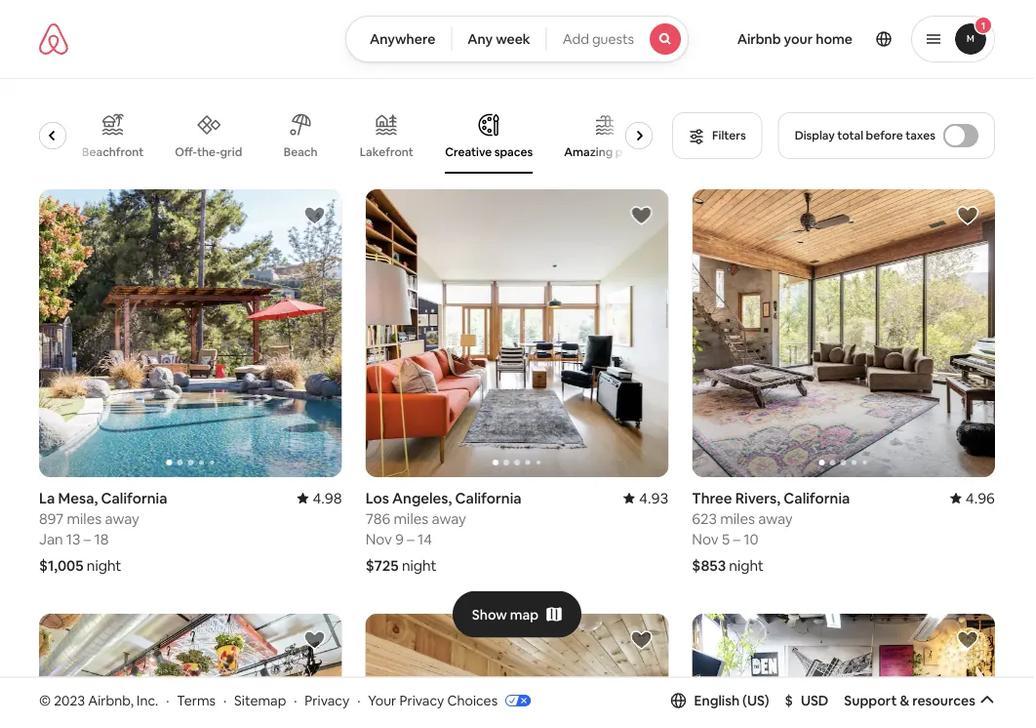 Task type: vqa. For each thing, say whether or not it's contained in the screenshot.
4.96 OUT OF 5 AVERAGE RATING image
yes



Task type: locate. For each thing, give the bounding box(es) containing it.
4.98
[[313, 489, 342, 508]]

away for angeles,
[[432, 509, 467, 528]]

angeles,
[[392, 489, 452, 508]]

2 nov from the left
[[692, 530, 719, 549]]

airbnb
[[738, 30, 782, 48]]

nov inside los angeles, california 786 miles away nov 9 – 14 $725 night
[[366, 530, 392, 549]]

1 nov from the left
[[366, 530, 392, 549]]

group
[[0, 98, 661, 174], [39, 189, 342, 477], [366, 189, 669, 477], [692, 189, 996, 478], [39, 614, 342, 724], [366, 614, 669, 724], [692, 614, 996, 724]]

· left privacy link
[[294, 692, 297, 709]]

away up 18
[[105, 509, 139, 528]]

1 horizontal spatial miles
[[394, 509, 429, 528]]

– inside la mesa, california 897 miles away jan 13 – 18 $1,005 night
[[84, 530, 91, 549]]

· right inc.
[[166, 692, 169, 709]]

miles down angeles,
[[394, 509, 429, 528]]

1 horizontal spatial privacy
[[400, 692, 445, 709]]

support & resources button
[[845, 692, 996, 710]]

privacy left your
[[305, 692, 350, 709]]

2 california from the left
[[455, 489, 522, 508]]

$1,005
[[39, 556, 84, 575]]

2 horizontal spatial california
[[784, 489, 851, 508]]

your privacy choices link
[[368, 692, 531, 711]]

0 horizontal spatial privacy
[[305, 692, 350, 709]]

california up 18
[[101, 489, 167, 508]]

3 california from the left
[[784, 489, 851, 508]]

0 horizontal spatial away
[[105, 509, 139, 528]]

0 horizontal spatial nov
[[366, 530, 392, 549]]

14
[[418, 530, 432, 549]]

3 miles from the left
[[721, 509, 756, 528]]

– inside los angeles, california 786 miles away nov 9 – 14 $725 night
[[407, 530, 415, 549]]

grid
[[221, 144, 243, 159]]

away inside la mesa, california 897 miles away jan 13 – 18 $1,005 night
[[105, 509, 139, 528]]

guests
[[592, 30, 635, 48]]

away up 14
[[432, 509, 467, 528]]

1 horizontal spatial california
[[455, 489, 522, 508]]

anywhere button
[[345, 16, 452, 62]]

nov for 786
[[366, 530, 392, 549]]

· left your
[[357, 692, 361, 709]]

nov down 623
[[692, 530, 719, 549]]

2 away from the left
[[432, 509, 467, 528]]

– inside the three rivers, california 623 miles away nov 5 – 10 $853 night
[[734, 530, 741, 549]]

the-
[[198, 144, 221, 159]]

1 miles from the left
[[67, 509, 102, 528]]

2 horizontal spatial night
[[730, 556, 764, 575]]

your
[[368, 692, 397, 709]]

add to wishlist: la mesa, california image
[[303, 204, 327, 227]]

– right 13
[[84, 530, 91, 549]]

taxes
[[906, 128, 936, 143]]

california right rivers,
[[784, 489, 851, 508]]

623
[[692, 509, 718, 528]]

night inside the three rivers, california 623 miles away nov 5 – 10 $853 night
[[730, 556, 764, 575]]

away
[[105, 509, 139, 528], [432, 509, 467, 528], [759, 509, 793, 528]]

– for 10
[[734, 530, 741, 549]]

0 horizontal spatial –
[[84, 530, 91, 549]]

1 horizontal spatial night
[[402, 556, 437, 575]]

mesa,
[[58, 489, 98, 508]]

anywhere
[[370, 30, 436, 48]]

inc.
[[137, 692, 158, 709]]

2 night from the left
[[402, 556, 437, 575]]

night for 18
[[87, 556, 121, 575]]

3 night from the left
[[730, 556, 764, 575]]

away inside the three rivers, california 623 miles away nov 5 – 10 $853 night
[[759, 509, 793, 528]]

show
[[472, 606, 507, 623]]

any
[[468, 30, 493, 48]]

4.96
[[966, 489, 996, 508]]

add guests button
[[546, 16, 689, 62]]

1 horizontal spatial –
[[407, 530, 415, 549]]

– right 5
[[734, 530, 741, 549]]

add to wishlist: los angeles, california image
[[630, 204, 653, 227]]

1 – from the left
[[84, 530, 91, 549]]

1 privacy from the left
[[305, 692, 350, 709]]

miles inside la mesa, california 897 miles away jan 13 – 18 $1,005 night
[[67, 509, 102, 528]]

night down 10
[[730, 556, 764, 575]]

· right the terms
[[224, 692, 227, 709]]

0 horizontal spatial night
[[87, 556, 121, 575]]

california inside los angeles, california 786 miles away nov 9 – 14 $725 night
[[455, 489, 522, 508]]

night
[[87, 556, 121, 575], [402, 556, 437, 575], [730, 556, 764, 575]]

10
[[744, 530, 759, 549]]

night inside los angeles, california 786 miles away nov 9 – 14 $725 night
[[402, 556, 437, 575]]

creative
[[446, 144, 493, 160]]

1 horizontal spatial away
[[432, 509, 467, 528]]

2 – from the left
[[407, 530, 415, 549]]

night inside la mesa, california 897 miles away jan 13 – 18 $1,005 night
[[87, 556, 121, 575]]

support
[[845, 692, 898, 710]]

miles for 13
[[67, 509, 102, 528]]

4.93
[[640, 489, 669, 508]]

california inside la mesa, california 897 miles away jan 13 – 18 $1,005 night
[[101, 489, 167, 508]]

english
[[695, 692, 740, 710]]

1 california from the left
[[101, 489, 167, 508]]

– right 9
[[407, 530, 415, 549]]

miles down mesa,
[[67, 509, 102, 528]]

privacy
[[305, 692, 350, 709], [400, 692, 445, 709]]

2 horizontal spatial –
[[734, 530, 741, 549]]

nov inside the three rivers, california 623 miles away nov 5 – 10 $853 night
[[692, 530, 719, 549]]

2 horizontal spatial away
[[759, 509, 793, 528]]

la
[[39, 489, 55, 508]]

resources
[[913, 692, 976, 710]]

18
[[94, 530, 109, 549]]

night for 14
[[402, 556, 437, 575]]

nov
[[366, 530, 392, 549], [692, 530, 719, 549]]

filters button
[[673, 112, 763, 159]]

terms · sitemap · privacy
[[177, 692, 350, 709]]

1 night from the left
[[87, 556, 121, 575]]

0 horizontal spatial miles
[[67, 509, 102, 528]]

4 · from the left
[[357, 692, 361, 709]]

airbnb your home
[[738, 30, 853, 48]]

miles for 9
[[394, 509, 429, 528]]

1 button
[[912, 16, 996, 62]]

2 miles from the left
[[394, 509, 429, 528]]

three
[[692, 489, 733, 508]]

california right angeles,
[[455, 489, 522, 508]]

– for 14
[[407, 530, 415, 549]]

miles
[[67, 509, 102, 528], [394, 509, 429, 528], [721, 509, 756, 528]]

california for 786 miles away
[[455, 489, 522, 508]]

None search field
[[345, 16, 689, 62]]

before
[[866, 128, 904, 143]]

$
[[785, 692, 794, 710]]

away inside los angeles, california 786 miles away nov 9 – 14 $725 night
[[432, 509, 467, 528]]

choices
[[447, 692, 498, 709]]

map
[[510, 606, 539, 623]]

night down 14
[[402, 556, 437, 575]]

california inside the three rivers, california 623 miles away nov 5 – 10 $853 night
[[784, 489, 851, 508]]

miles inside los angeles, california 786 miles away nov 9 – 14 $725 night
[[394, 509, 429, 528]]

miles inside the three rivers, california 623 miles away nov 5 – 10 $853 night
[[721, 509, 756, 528]]

filters
[[713, 128, 746, 143]]

total
[[838, 128, 864, 143]]

1 away from the left
[[105, 509, 139, 528]]

miles up 5
[[721, 509, 756, 528]]

miles for 5
[[721, 509, 756, 528]]

$853
[[692, 556, 726, 575]]

0 horizontal spatial california
[[101, 489, 167, 508]]

any week
[[468, 30, 531, 48]]

© 2023 airbnb, inc. ·
[[39, 692, 169, 709]]

away down rivers,
[[759, 509, 793, 528]]

3 – from the left
[[734, 530, 741, 549]]

spaces
[[495, 144, 534, 160]]

2 privacy from the left
[[400, 692, 445, 709]]

profile element
[[713, 0, 996, 78]]

night down 18
[[87, 556, 121, 575]]

california for 623 miles away
[[784, 489, 851, 508]]

2 horizontal spatial miles
[[721, 509, 756, 528]]

3 away from the left
[[759, 509, 793, 528]]

privacy right your
[[400, 692, 445, 709]]

·
[[166, 692, 169, 709], [224, 692, 227, 709], [294, 692, 297, 709], [357, 692, 361, 709]]

1 horizontal spatial nov
[[692, 530, 719, 549]]

nov down 786
[[366, 530, 392, 549]]

lakefront
[[360, 144, 414, 160]]

–
[[84, 530, 91, 549], [407, 530, 415, 549], [734, 530, 741, 549]]

night for 10
[[730, 556, 764, 575]]



Task type: describe. For each thing, give the bounding box(es) containing it.
display
[[795, 128, 835, 143]]

5
[[722, 530, 730, 549]]

13
[[66, 530, 81, 549]]

add guests
[[563, 30, 635, 48]]

amazing
[[565, 144, 614, 160]]

display total before taxes button
[[779, 112, 996, 159]]

support & resources
[[845, 692, 976, 710]]

home
[[816, 30, 853, 48]]

away for mesa,
[[105, 509, 139, 528]]

english (us) button
[[671, 692, 770, 710]]

jan
[[39, 530, 63, 549]]

add to wishlist: three rivers, california image
[[957, 204, 980, 227]]

1
[[982, 19, 986, 32]]

4.98 out of 5 average rating image
[[297, 489, 342, 508]]

display total before taxes
[[795, 128, 936, 143]]

usd
[[801, 692, 829, 710]]

$725
[[366, 556, 399, 575]]

any week button
[[451, 16, 547, 62]]

4.93 out of 5 average rating image
[[624, 489, 669, 508]]

los angeles, california 786 miles away nov 9 – 14 $725 night
[[366, 489, 522, 575]]

9
[[396, 530, 404, 549]]

©
[[39, 692, 51, 709]]

california for 897 miles away
[[101, 489, 167, 508]]

your
[[785, 30, 813, 48]]

3 · from the left
[[294, 692, 297, 709]]

airbnb,
[[88, 692, 134, 709]]

add to wishlist: saugerties, new york image
[[630, 629, 653, 652]]

sitemap
[[234, 692, 286, 709]]

none search field containing anywhere
[[345, 16, 689, 62]]

add to wishlist: toronto, canada image
[[957, 629, 980, 652]]

week
[[496, 30, 531, 48]]

three rivers, california 623 miles away nov 5 – 10 $853 night
[[692, 489, 851, 575]]

terms link
[[177, 692, 216, 709]]

2023
[[54, 692, 85, 709]]

show map button
[[453, 591, 582, 638]]

group containing off-the-grid
[[0, 98, 661, 174]]

castles
[[4, 144, 44, 160]]

pools
[[616, 144, 647, 160]]

786
[[366, 509, 391, 528]]

away for rivers,
[[759, 509, 793, 528]]

terms
[[177, 692, 216, 709]]

$ usd
[[785, 692, 829, 710]]

4.96 out of 5 average rating image
[[951, 489, 996, 508]]

off-
[[176, 144, 198, 159]]

la mesa, california 897 miles away jan 13 – 18 $1,005 night
[[39, 489, 167, 575]]

beachfront
[[83, 144, 144, 160]]

sitemap link
[[234, 692, 286, 709]]

add to wishlist: glendale, california image
[[303, 629, 327, 652]]

english (us)
[[695, 692, 770, 710]]

off-the-grid
[[176, 144, 243, 159]]

rivers,
[[736, 489, 781, 508]]

airbnb your home link
[[726, 19, 865, 60]]

los
[[366, 489, 389, 508]]

your privacy choices
[[368, 692, 498, 709]]

beach
[[284, 144, 318, 160]]

– for 18
[[84, 530, 91, 549]]

&
[[900, 692, 910, 710]]

2 · from the left
[[224, 692, 227, 709]]

897
[[39, 509, 64, 528]]

nov for 623
[[692, 530, 719, 549]]

add
[[563, 30, 589, 48]]

amazing pools
[[565, 144, 647, 160]]

privacy link
[[305, 692, 350, 709]]

show map
[[472, 606, 539, 623]]

(us)
[[743, 692, 770, 710]]

1 · from the left
[[166, 692, 169, 709]]

creative spaces
[[446, 144, 534, 160]]



